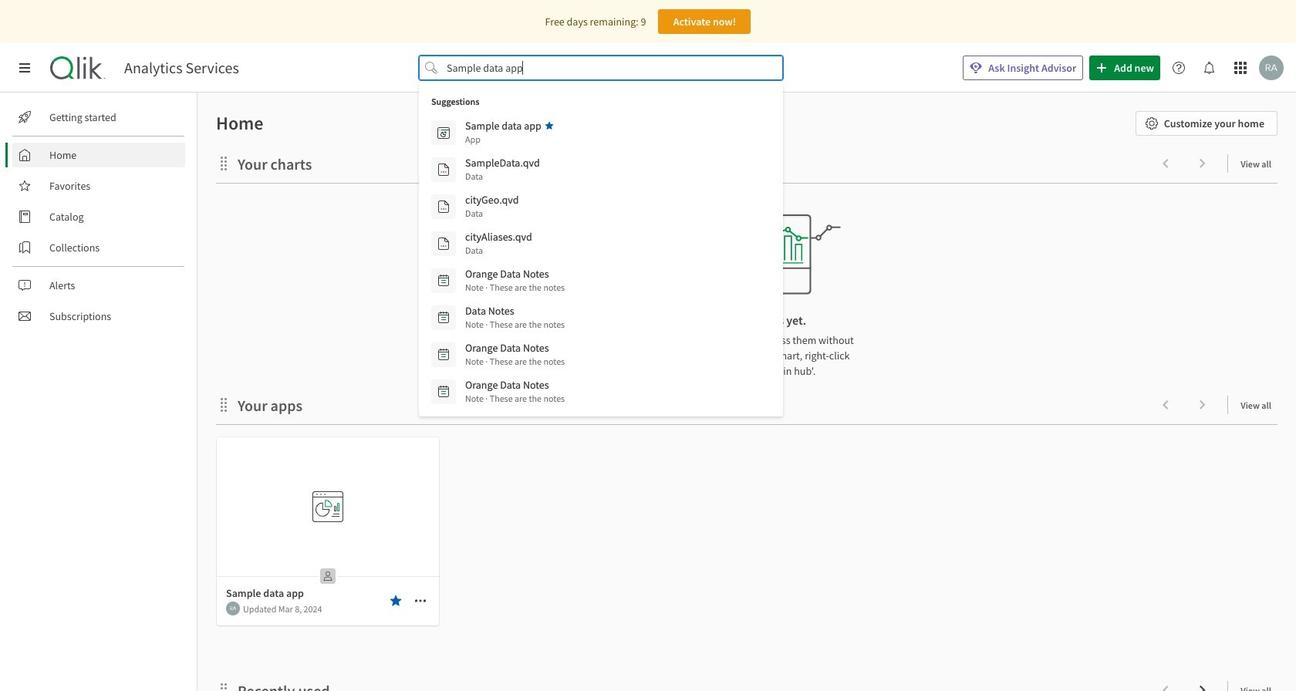 Task type: locate. For each thing, give the bounding box(es) containing it.
these are the notes element
[[465, 281, 565, 295], [465, 318, 565, 332], [465, 355, 565, 369], [465, 392, 565, 406]]

2 these are the notes element from the top
[[465, 318, 565, 332]]

1 vertical spatial orange data notes element
[[465, 341, 549, 355]]

sampledata.qvd element
[[465, 156, 540, 170]]

0 horizontal spatial ruby anderson image
[[226, 602, 240, 616]]

orange data notes element
[[465, 267, 549, 281], [465, 341, 549, 355], [465, 378, 549, 392]]

ruby anderson image
[[1259, 56, 1284, 80], [226, 602, 240, 616]]

main content
[[191, 93, 1296, 691]]

4 these are the notes element from the top
[[465, 392, 565, 406]]

2 vertical spatial orange data notes element
[[465, 378, 549, 392]]

citygeo.qvd element
[[465, 193, 519, 207]]

more actions image
[[414, 595, 427, 607]]

3 these are the notes element from the top
[[465, 355, 565, 369]]

1 orange data notes element from the top
[[465, 267, 549, 281]]

these are the notes element for 3rd orange data notes element from the bottom of the page
[[465, 281, 565, 295]]

1 horizontal spatial ruby anderson image
[[1259, 56, 1284, 80]]

close sidebar menu image
[[19, 62, 31, 74]]

move collection image
[[216, 397, 231, 412], [216, 682, 231, 691]]

0 vertical spatial orange data notes element
[[465, 267, 549, 281]]

these are the notes element for 3rd orange data notes element from the top of the page
[[465, 392, 565, 406]]

1 these are the notes element from the top
[[465, 281, 565, 295]]

data notes element
[[465, 304, 514, 318]]

these are the notes element for data notes element
[[465, 318, 565, 332]]

these are the notes element for second orange data notes element from the top of the page
[[465, 355, 565, 369]]

navigation pane element
[[0, 99, 197, 335]]



Task type: describe. For each thing, give the bounding box(es) containing it.
Search for content text field
[[444, 56, 758, 80]]

favorited item image
[[545, 121, 554, 130]]

1 vertical spatial move collection image
[[216, 682, 231, 691]]

0 vertical spatial ruby anderson image
[[1259, 56, 1284, 80]]

move collection image
[[216, 155, 231, 171]]

2 orange data notes element from the top
[[465, 341, 549, 355]]

remove from favorites image
[[390, 595, 402, 607]]

0 vertical spatial move collection image
[[216, 397, 231, 412]]

analytics services element
[[124, 59, 239, 77]]

sample data app element
[[465, 119, 541, 133]]

3 orange data notes element from the top
[[465, 378, 549, 392]]

ruby anderson element
[[226, 602, 240, 616]]

1 vertical spatial ruby anderson image
[[226, 602, 240, 616]]

cityaliases.qvd element
[[465, 230, 532, 244]]



Task type: vqa. For each thing, say whether or not it's contained in the screenshot.
Orange Data Notes element to the middle
yes



